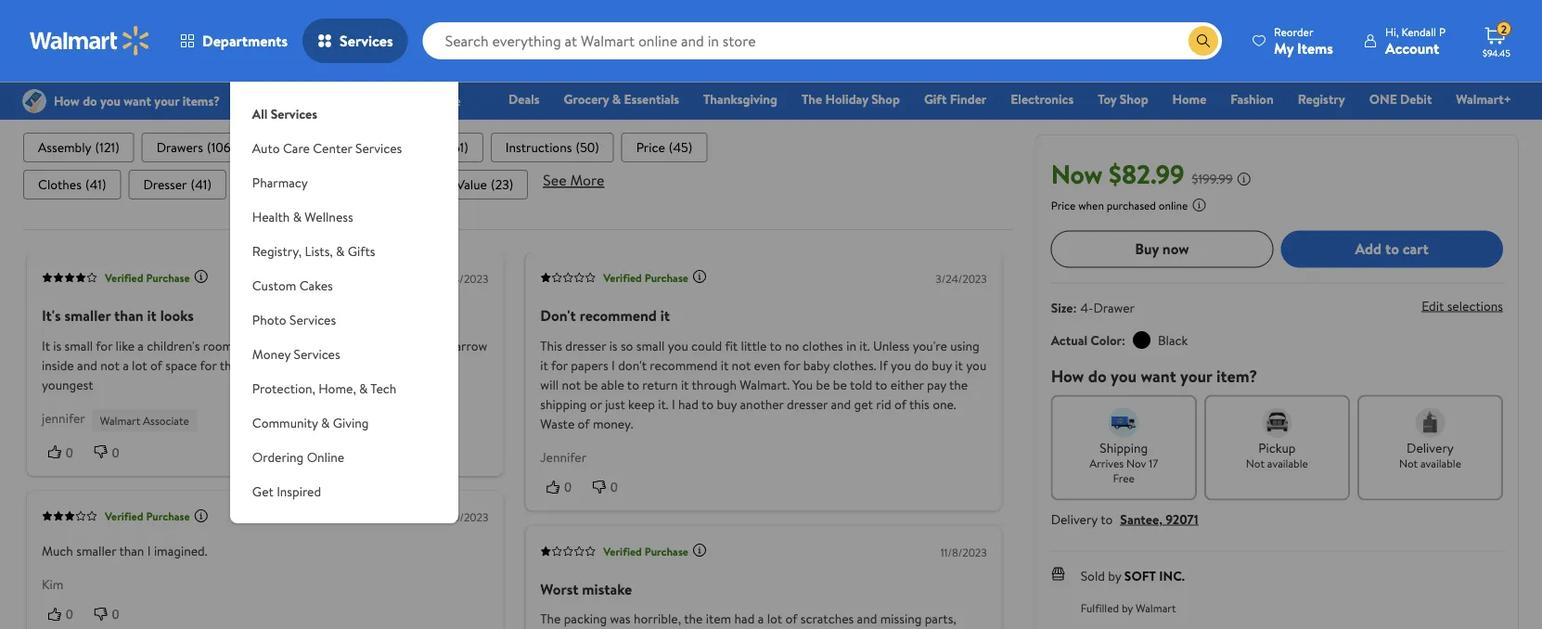 Task type: vqa. For each thing, say whether or not it's contained in the screenshot.


Task type: describe. For each thing, give the bounding box(es) containing it.
cabinet
[[392, 336, 434, 354]]

walmart+
[[1456, 90, 1512, 108]]

list item containing instructions
[[491, 132, 614, 162]]

center
[[313, 139, 352, 157]]

no
[[785, 336, 799, 354]]

inc.
[[1159, 567, 1185, 585]]

10/20/2023
[[432, 509, 488, 525]]

intent image for delivery image
[[1415, 408, 1445, 437]]

1 is from the left
[[53, 336, 61, 354]]

do inside this dresser is so small you could fit little to no clothes in it. unless you're using it for papers i don't recommend it not even for baby clothes. if you do buy it you will not be able to return it through walmart. you be be told to either pay the shipping or just keep it. i had to buy another dresser and get rid of this one. waste of money.
[[914, 356, 929, 374]]

could
[[691, 336, 722, 354]]

learn more about strikethrough prices image
[[1237, 171, 1251, 186]]

money
[[252, 345, 291, 363]]

not down fit
[[732, 356, 751, 374]]

& for giving
[[321, 413, 330, 431]]

a inside the packing was horrible, the item had a lot of scratches and missing parts,
[[758, 610, 764, 628]]

now
[[1051, 155, 1103, 192]]

and inside the packing was horrible, the item had a lot of scratches and missing parts,
[[857, 610, 877, 628]]

purchase for worst mistake
[[645, 543, 688, 559]]

(38)
[[274, 175, 297, 193]]

my
[[1274, 38, 1294, 58]]

lot inside the packing was horrible, the item had a lot of scratches and missing parts,
[[767, 610, 782, 628]]

verified up much smaller than i imagined.
[[105, 508, 143, 524]]

appearance (64)
[[272, 138, 366, 156]]

purchase up the imagined. at the bottom left of the page
[[146, 508, 190, 524]]

11/8/2023
[[941, 544, 987, 560]]

walmart associate
[[100, 412, 189, 428]]

size : 4-drawer
[[1051, 298, 1135, 316]]

delivery for to
[[1051, 510, 1098, 528]]

it down fit
[[721, 356, 729, 374]]

list item containing assembly
[[23, 132, 134, 162]]

for left like
[[96, 336, 113, 354]]

inside
[[42, 356, 74, 374]]

not for pickup
[[1246, 455, 1265, 471]]

small inside it is small for like a children's room not for teens or adults . the cabinet is narrow inside and not a lot of space for things. it's cute and will switch it for my youngest
[[65, 336, 93, 354]]

home,
[[319, 379, 356, 397]]

edit selections
[[1422, 296, 1503, 315]]

and inside this dresser is so small you could fit little to no clothes in it. unless you're using it for papers i don't recommend it not even for baby clothes. if you do buy it you will not be able to return it through walmart. you be be told to either pay the shipping or just keep it. i had to buy another dresser and get rid of this one. waste of money.
[[831, 395, 851, 413]]

(41) for clothes (41)
[[85, 175, 106, 193]]

size for size (38)
[[249, 175, 271, 193]]

get inspired button
[[230, 474, 458, 508]]

one
[[1369, 90, 1397, 108]]

online
[[307, 448, 344, 466]]

p
[[1439, 24, 1446, 39]]

mistake
[[582, 579, 632, 599]]

auto
[[252, 139, 280, 157]]

to inside add to cart button
[[1385, 239, 1399, 259]]

had inside this dresser is so small you could fit little to no clothes in it. unless you're using it for papers i don't recommend it not even for baby clothes. if you do buy it you will not be able to return it through walmart. you be be told to either pay the shipping or just keep it. i had to buy another dresser and get rid of this one. waste of money.
[[678, 395, 699, 413]]

youngest
[[42, 375, 93, 393]]

and up youngest
[[77, 356, 97, 374]]

for down 'room'
[[200, 356, 217, 374]]

debit
[[1400, 90, 1432, 108]]

clothes
[[802, 336, 843, 354]]

Search search field
[[423, 22, 1222, 59]]

verified purchase for it's smaller than it looks
[[105, 269, 190, 285]]

health & wellness
[[252, 207, 353, 225]]

verified purchase up much smaller than i imagined.
[[105, 508, 190, 524]]

1 horizontal spatial i
[[611, 356, 615, 374]]

for down cabinet
[[401, 356, 418, 374]]

1 be from the left
[[584, 375, 598, 393]]

pay
[[927, 375, 946, 393]]

ordering online button
[[230, 440, 458, 474]]

to down through
[[701, 395, 714, 413]]

to left santee,
[[1101, 510, 1113, 528]]

gift finder
[[924, 90, 987, 108]]

missing
[[880, 610, 922, 628]]

1 vertical spatial :
[[1122, 331, 1126, 349]]

inspired
[[277, 482, 321, 500]]

home
[[1173, 90, 1207, 108]]

and up protection, home, & tech
[[307, 356, 327, 374]]

list item containing appearance
[[257, 132, 381, 162]]

edit selections button
[[1422, 296, 1503, 315]]

free
[[1113, 470, 1135, 486]]

see
[[543, 169, 567, 190]]

0 horizontal spatial it.
[[658, 395, 669, 413]]

not up things.
[[236, 336, 255, 354]]

more
[[570, 169, 604, 190]]

it up 'return'
[[660, 305, 670, 325]]

Walmart Site-Wide search field
[[423, 22, 1222, 59]]

toy shop
[[1098, 90, 1148, 108]]

value (23)
[[456, 175, 513, 193]]

little
[[741, 336, 767, 354]]

(106)
[[207, 138, 235, 156]]

services inside popup button
[[340, 31, 393, 51]]

0 horizontal spatial dresser
[[565, 336, 606, 354]]

soft
[[1125, 567, 1156, 585]]

community & giving button
[[230, 405, 458, 440]]

drawers
[[157, 138, 203, 156]]

list item containing size
[[234, 169, 312, 199]]

you left could
[[668, 336, 688, 354]]

1 shop from the left
[[871, 90, 900, 108]]

& inside protection, home, & tech dropdown button
[[359, 379, 368, 397]]

verified for worst
[[603, 543, 642, 559]]

registry
[[1298, 90, 1345, 108]]

9/24/2023
[[437, 271, 488, 286]]

thanksgiving
[[703, 90, 778, 108]]

delivery to santee, 92071
[[1051, 510, 1199, 528]]

now $82.99
[[1051, 155, 1185, 192]]

shipping
[[1100, 438, 1148, 456]]

it's inside it is small for like a children's room not for teens or adults . the cabinet is narrow inside and not a lot of space for things. it's cute and will switch it for my youngest
[[260, 356, 276, 374]]

lists,
[[305, 242, 333, 260]]

the inside it is small for like a children's room not for teens or adults . the cabinet is narrow inside and not a lot of space for things. it's cute and will switch it for my youngest
[[369, 336, 389, 354]]

will inside it is small for like a children's room not for teens or adults . the cabinet is narrow inside and not a lot of space for things. it's cute and will switch it for my youngest
[[330, 356, 349, 374]]

kendall
[[1402, 24, 1436, 39]]

selections
[[1447, 296, 1503, 315]]

space
[[165, 356, 197, 374]]

0 vertical spatial recommend
[[580, 305, 657, 325]]

2 is from the left
[[437, 336, 445, 354]]

dresser (41)
[[143, 175, 212, 193]]

you left want
[[1111, 364, 1137, 387]]

using
[[950, 336, 980, 354]]

price for price (45)
[[636, 138, 665, 156]]

tech
[[371, 379, 397, 397]]

it
[[42, 336, 50, 354]]

like
[[116, 336, 135, 354]]

verified purchase for don't recommend it
[[603, 269, 688, 285]]

want
[[1141, 364, 1176, 387]]

had inside the packing was horrible, the item had a lot of scratches and missing parts,
[[734, 610, 755, 628]]

to left no
[[770, 336, 782, 354]]

& for essentials
[[612, 90, 621, 108]]

list item containing drawers
[[142, 132, 250, 162]]

either
[[891, 375, 924, 393]]

pickup not available
[[1246, 438, 1308, 471]]

0 vertical spatial a
[[138, 336, 144, 354]]

list containing assembly
[[23, 132, 1013, 162]]

available for delivery
[[1421, 455, 1461, 471]]

0 horizontal spatial buy
[[717, 395, 737, 413]]

you right if at the right of the page
[[891, 356, 911, 374]]

1 horizontal spatial do
[[1088, 364, 1107, 387]]

than for i
[[119, 541, 144, 560]]

list item containing quality
[[389, 132, 483, 162]]

smaller for it's
[[64, 305, 111, 325]]

now
[[1163, 239, 1189, 259]]

quality (61)
[[404, 138, 468, 156]]

registry,
[[252, 242, 302, 260]]

buy now button
[[1051, 230, 1273, 267]]

the for the packing was horrible, the item had a lot of scratches and missing parts,
[[540, 610, 561, 628]]

delivery for not
[[1407, 438, 1454, 456]]

it inside it is small for like a children's room not for teens or adults . the cabinet is narrow inside and not a lot of space for things. it's cute and will switch it for my youngest
[[391, 356, 398, 374]]

you down using
[[966, 356, 987, 374]]

registry, lists, & gifts
[[252, 242, 375, 260]]

arrives
[[1090, 455, 1124, 471]]

the for the holiday shop
[[802, 90, 822, 108]]

pharmacy
[[252, 173, 308, 191]]

4-
[[1081, 298, 1093, 316]]

giving
[[333, 413, 369, 431]]

ordering
[[252, 448, 304, 466]]

items
[[1297, 38, 1333, 58]]

not down like
[[100, 356, 120, 374]]

not up the shipping
[[562, 375, 581, 393]]

custom cakes
[[252, 276, 333, 294]]

it left "looks"
[[147, 305, 157, 325]]

verified for it's
[[105, 269, 143, 285]]

worst mistake
[[540, 579, 632, 599]]

don't
[[540, 305, 576, 325]]

& for wellness
[[293, 207, 302, 225]]

wellness
[[305, 207, 353, 225]]

intent image for shipping image
[[1109, 408, 1139, 437]]

sold by soft inc.
[[1081, 567, 1185, 585]]

switch
[[352, 356, 387, 374]]

parts,
[[925, 610, 956, 628]]

grocery
[[564, 90, 609, 108]]

pickup
[[1258, 438, 1296, 456]]

list item containing clothes
[[23, 169, 121, 199]]



Task type: locate. For each thing, give the bounding box(es) containing it.
walmart left "associate"
[[100, 412, 140, 428]]

purchase for don't recommend it
[[645, 269, 688, 285]]

the down worst
[[540, 610, 561, 628]]

associate
[[143, 412, 189, 428]]

1 horizontal spatial delivery
[[1407, 438, 1454, 456]]

0 vertical spatial it's
[[42, 305, 61, 325]]

for down photo
[[258, 336, 275, 354]]

2 shop from the left
[[1120, 90, 1148, 108]]

2 small from the left
[[636, 336, 665, 354]]

clothes.
[[833, 356, 876, 374]]

size left 4-
[[1051, 298, 1073, 316]]

1 horizontal spatial shop
[[1120, 90, 1148, 108]]

available for pickup
[[1267, 455, 1308, 471]]

0 vertical spatial or
[[312, 336, 324, 354]]

than for it
[[114, 305, 144, 325]]

of inside it is small for like a children's room not for teens or adults . the cabinet is narrow inside and not a lot of space for things. it's cute and will switch it for my youngest
[[150, 356, 162, 374]]

it. down 'return'
[[658, 395, 669, 413]]

through
[[692, 375, 737, 393]]

purchased
[[1107, 197, 1156, 213]]

1 horizontal spatial had
[[734, 610, 755, 628]]

2 vertical spatial a
[[758, 610, 764, 628]]

do right how
[[1088, 364, 1107, 387]]

1 horizontal spatial (41)
[[191, 175, 212, 193]]

: down drawer on the right
[[1122, 331, 1126, 349]]

0 horizontal spatial is
[[53, 336, 61, 354]]

papers
[[571, 356, 608, 374]]

2 vertical spatial the
[[540, 610, 561, 628]]

list item containing price
[[621, 132, 707, 162]]

i left the imagined. at the bottom left of the page
[[147, 541, 151, 560]]

services for money services
[[294, 345, 340, 363]]

reorder my items
[[1274, 24, 1333, 58]]

smaller right 'much'
[[76, 541, 116, 560]]

0 horizontal spatial i
[[147, 541, 151, 560]]

reorder
[[1274, 24, 1313, 39]]

0 vertical spatial smaller
[[64, 305, 111, 325]]

0 button
[[42, 442, 88, 461], [88, 442, 134, 461], [540, 477, 587, 496], [587, 477, 633, 496], [42, 605, 88, 624], [88, 605, 134, 624]]

1 available from the left
[[1267, 455, 1308, 471]]

2 horizontal spatial be
[[833, 375, 847, 393]]

will up the shipping
[[540, 375, 559, 393]]

3 be from the left
[[833, 375, 847, 393]]

value
[[456, 175, 487, 193]]

1 vertical spatial price
[[1051, 197, 1076, 213]]

2 (41) from the left
[[191, 175, 212, 193]]

by for fulfilled
[[1122, 600, 1133, 615]]

0 horizontal spatial not
[[1246, 455, 1265, 471]]

available down intent image for pickup
[[1267, 455, 1308, 471]]

0 vertical spatial dresser
[[565, 336, 606, 354]]

1 horizontal spatial dresser
[[787, 395, 828, 413]]

see more
[[543, 169, 604, 190]]

0 vertical spatial by
[[1108, 567, 1121, 585]]

is
[[53, 336, 61, 354], [437, 336, 445, 354], [609, 336, 618, 354]]

quality
[[404, 138, 445, 156]]

drawer
[[1093, 298, 1135, 316]]

0 horizontal spatial shop
[[871, 90, 900, 108]]

it's smaller than it looks
[[42, 305, 194, 325]]

& left tech
[[359, 379, 368, 397]]

0 vertical spatial walmart
[[100, 412, 140, 428]]

1 not from the left
[[1246, 455, 1265, 471]]

1 horizontal spatial not
[[1399, 455, 1418, 471]]

legal information image
[[1192, 197, 1207, 212]]

price inside list item
[[636, 138, 665, 156]]

1 horizontal spatial be
[[816, 375, 830, 393]]

the inside the packing was horrible, the item had a lot of scratches and missing parts,
[[540, 610, 561, 628]]

of right waste
[[578, 414, 590, 432]]

add to cart
[[1355, 239, 1429, 259]]

delivery not available
[[1399, 438, 1461, 471]]

list
[[23, 132, 1013, 162]]

cakes
[[299, 276, 333, 294]]

for down this
[[551, 356, 568, 374]]

get inspired
[[252, 482, 321, 500]]

2
[[1501, 21, 1507, 37]]

1 small from the left
[[65, 336, 93, 354]]

list item containing dresser
[[128, 169, 226, 199]]

price left (45)
[[636, 138, 665, 156]]

had right "item"
[[734, 610, 755, 628]]

clothes
[[38, 175, 82, 193]]

of inside the packing was horrible, the item had a lot of scratches and missing parts,
[[785, 610, 797, 628]]

walmart
[[100, 412, 140, 428], [1136, 600, 1176, 615]]

1 horizontal spatial :
[[1122, 331, 1126, 349]]

0 horizontal spatial will
[[330, 356, 349, 374]]

not for delivery
[[1399, 455, 1418, 471]]

1 vertical spatial the
[[369, 336, 389, 354]]

than up like
[[114, 305, 144, 325]]

of left the "space" on the bottom left
[[150, 356, 162, 374]]

delivery up sold
[[1051, 510, 1098, 528]]

be down papers
[[584, 375, 598, 393]]

delivery down intent image for delivery
[[1407, 438, 1454, 456]]

(50)
[[576, 138, 599, 156]]

see more list
[[23, 169, 1013, 199]]

or inside this dresser is so small you could fit little to no clothes in it. unless you're using it for papers i don't recommend it not even for baby clothes. if you do buy it you will not be able to return it through walmart. you be be told to either pay the shipping or just keep it. i had to buy another dresser and get rid of this one. waste of money.
[[590, 395, 602, 413]]

price left when
[[1051, 197, 1076, 213]]

1 (41) from the left
[[85, 175, 106, 193]]

purchase up horrible,
[[645, 543, 688, 559]]

than left the imagined. at the bottom left of the page
[[119, 541, 144, 560]]

i down 'return'
[[672, 395, 675, 413]]

will down adults
[[330, 356, 349, 374]]

color
[[1091, 331, 1122, 349]]

0 horizontal spatial small
[[65, 336, 93, 354]]

1 horizontal spatial the
[[949, 375, 968, 393]]

not inside delivery not available
[[1399, 455, 1418, 471]]

1 horizontal spatial walmart
[[1136, 600, 1176, 615]]

2 not from the left
[[1399, 455, 1418, 471]]

verified purchase up don't recommend it
[[603, 269, 688, 285]]

shop right toy
[[1120, 90, 1148, 108]]

0 horizontal spatial :
[[1073, 298, 1077, 316]]

by for sold
[[1108, 567, 1121, 585]]

1 horizontal spatial the
[[540, 610, 561, 628]]

1 horizontal spatial it's
[[260, 356, 276, 374]]

0 horizontal spatial do
[[914, 356, 929, 374]]

0 horizontal spatial price
[[636, 138, 665, 156]]

a down like
[[123, 356, 129, 374]]

not inside pickup not available
[[1246, 455, 1265, 471]]

0 horizontal spatial a
[[123, 356, 129, 374]]

& inside registry, lists, & gifts dropdown button
[[336, 242, 345, 260]]

1 vertical spatial or
[[590, 395, 602, 413]]

deals link
[[500, 89, 548, 109]]

size for size : 4-drawer
[[1051, 298, 1073, 316]]

buy up pay
[[932, 356, 952, 374]]

1 vertical spatial size
[[1051, 298, 1073, 316]]

verified purchase for worst mistake
[[603, 543, 688, 559]]

0 vertical spatial the
[[949, 375, 968, 393]]

list item containing value
[[442, 169, 528, 199]]

lot
[[132, 356, 147, 374], [767, 610, 782, 628]]

add
[[1355, 239, 1382, 259]]

frequent
[[23, 92, 82, 113]]

0 horizontal spatial size
[[249, 175, 271, 193]]

(61)
[[448, 138, 468, 156]]

do down you're on the bottom right of page
[[914, 356, 929, 374]]

price for price when purchased online
[[1051, 197, 1076, 213]]

not down intent image for pickup
[[1246, 455, 1265, 471]]

hi, kendall p account
[[1385, 24, 1446, 58]]

0 horizontal spatial walmart
[[100, 412, 140, 428]]

0 vertical spatial it.
[[860, 336, 870, 354]]

available inside pickup not available
[[1267, 455, 1308, 471]]

baby
[[803, 356, 830, 374]]

small up inside
[[65, 336, 93, 354]]

1 horizontal spatial buy
[[932, 356, 952, 374]]

services button
[[303, 19, 408, 63]]

purchase for it's smaller than it looks
[[146, 269, 190, 285]]

the holiday shop
[[802, 90, 900, 108]]

is right it
[[53, 336, 61, 354]]

imagined.
[[154, 541, 207, 560]]

was
[[610, 610, 631, 628]]

buy down through
[[717, 395, 737, 413]]

0 horizontal spatial (41)
[[85, 175, 106, 193]]

by
[[1108, 567, 1121, 585], [1122, 600, 1133, 615]]

get
[[252, 482, 274, 500]]

0 horizontal spatial had
[[678, 395, 699, 413]]

recommend down could
[[650, 356, 718, 374]]

purchase
[[146, 269, 190, 285], [645, 269, 688, 285], [146, 508, 190, 524], [645, 543, 688, 559]]

1 vertical spatial dresser
[[787, 395, 828, 413]]

0 horizontal spatial delivery
[[1051, 510, 1098, 528]]

:
[[1073, 298, 1077, 316], [1122, 331, 1126, 349]]

1 vertical spatial lot
[[767, 610, 782, 628]]

& left giving
[[321, 413, 330, 431]]

is left so
[[609, 336, 618, 354]]

community
[[252, 413, 318, 431]]

don't recommend it
[[540, 305, 670, 325]]

dresser down you
[[787, 395, 828, 413]]

1 vertical spatial recommend
[[650, 356, 718, 374]]

1 horizontal spatial price
[[1051, 197, 1076, 213]]

0 vertical spatial the
[[802, 90, 822, 108]]

be right you
[[816, 375, 830, 393]]

of left scratches
[[785, 610, 797, 628]]

& right health at top
[[293, 207, 302, 225]]

1 vertical spatial delivery
[[1051, 510, 1098, 528]]

jennifer
[[42, 409, 85, 427]]

2 horizontal spatial a
[[758, 610, 764, 628]]

1 vertical spatial a
[[123, 356, 129, 374]]

2 be from the left
[[816, 375, 830, 393]]

delivery inside delivery not available
[[1407, 438, 1454, 456]]

finder
[[950, 90, 987, 108]]

one debit link
[[1361, 89, 1440, 109]]

recommend inside this dresser is so small you could fit little to no clothes in it. unless you're using it for papers i don't recommend it not even for baby clothes. if you do buy it you will not be able to return it through walmart. you be be told to either pay the shipping or just keep it. i had to buy another dresser and get rid of this one. waste of money.
[[650, 356, 718, 374]]

verified up it's smaller than it looks
[[105, 269, 143, 285]]

1 vertical spatial it.
[[658, 395, 669, 413]]

or right the teens
[[312, 336, 324, 354]]

lot down like
[[132, 356, 147, 374]]

1 vertical spatial buy
[[717, 395, 737, 413]]

1 vertical spatial smaller
[[76, 541, 116, 560]]

the holiday shop link
[[793, 89, 908, 109]]

a right "item"
[[758, 610, 764, 628]]

& inside 'health & wellness' dropdown button
[[293, 207, 302, 225]]

it down this
[[540, 356, 548, 374]]

it
[[147, 305, 157, 325], [660, 305, 670, 325], [391, 356, 398, 374], [540, 356, 548, 374], [721, 356, 729, 374], [955, 356, 963, 374], [681, 375, 689, 393]]

1 vertical spatial i
[[672, 395, 675, 413]]

verified purchase up it's smaller than it looks
[[105, 269, 190, 285]]

1 horizontal spatial is
[[437, 336, 445, 354]]

3 is from the left
[[609, 336, 618, 354]]

had down through
[[678, 395, 699, 413]]

2 horizontal spatial the
[[802, 90, 822, 108]]

is inside this dresser is so small you could fit little to no clothes in it. unless you're using it for papers i don't recommend it not even for baby clothes. if you do buy it you will not be able to return it through walmart. you be be told to either pay the shipping or just keep it. i had to buy another dresser and get rid of this one. waste of money.
[[609, 336, 618, 354]]

dresser up papers
[[565, 336, 606, 354]]

grocery & essentials
[[564, 90, 679, 108]]

lot left scratches
[[767, 610, 782, 628]]

search icon image
[[1196, 33, 1211, 48]]

walmart.
[[740, 375, 790, 393]]

the left "item"
[[684, 610, 703, 628]]

custom cakes button
[[230, 268, 458, 303]]

0 horizontal spatial the
[[684, 610, 703, 628]]

or left just
[[590, 395, 602, 413]]

add to cart button
[[1281, 230, 1503, 267]]

this dresser is so small you could fit little to no clothes in it. unless you're using it for papers i don't recommend it not even for baby clothes. if you do buy it you will not be able to return it through walmart. you be be told to either pay the shipping or just keep it. i had to buy another dresser and get rid of this one. waste of money.
[[540, 336, 987, 432]]

& inside grocery & essentials 'link'
[[612, 90, 621, 108]]

& right grocery
[[612, 90, 621, 108]]

services for photo services
[[289, 310, 336, 328]]

the inside this dresser is so small you could fit little to no clothes in it. unless you're using it for papers i don't recommend it not even for baby clothes. if you do buy it you will not be able to return it through walmart. you be be told to either pay the shipping or just keep it. i had to buy another dresser and get rid of this one. waste of money.
[[949, 375, 968, 393]]

of
[[150, 356, 162, 374], [894, 395, 906, 413], [578, 414, 590, 432], [785, 610, 797, 628]]

of right the rid
[[894, 395, 906, 413]]

1 horizontal spatial size
[[1051, 298, 1073, 316]]

unless
[[873, 336, 910, 354]]

& left gifts
[[336, 242, 345, 260]]

purchase up "looks"
[[146, 269, 190, 285]]

item
[[706, 610, 731, 628]]

kim
[[42, 575, 63, 593]]

2 vertical spatial i
[[147, 541, 151, 560]]

toy shop link
[[1090, 89, 1157, 109]]

or inside it is small for like a children's room not for teens or adults . the cabinet is narrow inside and not a lot of space for things. it's cute and will switch it for my youngest
[[312, 336, 324, 354]]

you
[[668, 336, 688, 354], [891, 356, 911, 374], [966, 356, 987, 374], [1111, 364, 1137, 387]]

0 vertical spatial :
[[1073, 298, 1077, 316]]

is up the my on the left of page
[[437, 336, 445, 354]]

1 vertical spatial the
[[684, 610, 703, 628]]

custom
[[252, 276, 296, 294]]

0 vertical spatial lot
[[132, 356, 147, 374]]

santee,
[[1120, 510, 1163, 528]]

0 horizontal spatial lot
[[132, 356, 147, 374]]

services
[[340, 31, 393, 51], [271, 104, 317, 122], [355, 139, 402, 157], [289, 310, 336, 328], [294, 345, 340, 363]]

recommend up so
[[580, 305, 657, 325]]

size left (38)
[[249, 175, 271, 193]]

do
[[914, 356, 929, 374], [1088, 364, 1107, 387]]

1 horizontal spatial it.
[[860, 336, 870, 354]]

to left cart
[[1385, 239, 1399, 259]]

the inside the holiday shop link
[[802, 90, 822, 108]]

it right 'return'
[[681, 375, 689, 393]]

it's up it
[[42, 305, 61, 325]]

care
[[283, 139, 310, 157]]

1 vertical spatial by
[[1122, 600, 1133, 615]]

0 vertical spatial delivery
[[1407, 438, 1454, 456]]

horrible,
[[634, 610, 681, 628]]

fashion link
[[1222, 89, 1282, 109]]

1 vertical spatial will
[[540, 375, 559, 393]]

the right pay
[[949, 375, 968, 393]]

hi,
[[1385, 24, 1399, 39]]

0 vertical spatial size
[[249, 175, 271, 193]]

1 vertical spatial walmart
[[1136, 600, 1176, 615]]

0 horizontal spatial the
[[369, 336, 389, 354]]

0 horizontal spatial available
[[1267, 455, 1308, 471]]

0 vertical spatial i
[[611, 356, 615, 374]]

(41) for dresser (41)
[[191, 175, 212, 193]]

verified up mistake
[[603, 543, 642, 559]]

1 horizontal spatial or
[[590, 395, 602, 413]]

by right sold
[[1108, 567, 1121, 585]]

the left holiday
[[802, 90, 822, 108]]

0 vertical spatial than
[[114, 305, 144, 325]]

actual color :
[[1051, 331, 1126, 349]]

0 vertical spatial buy
[[932, 356, 952, 374]]

actual
[[1051, 331, 1087, 349]]

departments button
[[165, 19, 303, 63]]

the inside the packing was horrible, the item had a lot of scratches and missing parts,
[[684, 610, 703, 628]]

a right like
[[138, 336, 144, 354]]

it's left cute
[[260, 356, 276, 374]]

0 vertical spatial price
[[636, 138, 665, 156]]

0 horizontal spatial or
[[312, 336, 324, 354]]

1 horizontal spatial small
[[636, 336, 665, 354]]

not down intent image for delivery
[[1399, 455, 1418, 471]]

0 horizontal spatial it's
[[42, 305, 61, 325]]

2 horizontal spatial is
[[609, 336, 618, 354]]

: left 4-
[[1073, 298, 1077, 316]]

1 horizontal spatial lot
[[767, 610, 782, 628]]

1 horizontal spatial available
[[1421, 455, 1461, 471]]

1 vertical spatial it's
[[260, 356, 276, 374]]

0 horizontal spatial be
[[584, 375, 598, 393]]

things.
[[220, 356, 256, 374]]

small inside this dresser is so small you could fit little to no clothes in it. unless you're using it for papers i don't recommend it not even for baby clothes. if you do buy it you will not be able to return it through walmart. you be be told to either pay the shipping or just keep it. i had to buy another dresser and get rid of this one. waste of money.
[[636, 336, 665, 354]]

shop right holiday
[[871, 90, 900, 108]]

and left get
[[831, 395, 851, 413]]

be
[[584, 375, 598, 393], [816, 375, 830, 393], [833, 375, 847, 393]]

lot inside it is small for like a children's room not for teens or adults . the cabinet is narrow inside and not a lot of space for things. it's cute and will switch it for my youngest
[[132, 356, 147, 374]]

buy now
[[1135, 239, 1189, 259]]

frequent mentions
[[23, 92, 146, 113]]

jennifer
[[540, 448, 587, 466]]

walmart image
[[30, 26, 150, 56]]

verified up don't recommend it
[[603, 269, 642, 285]]

i left don't
[[611, 356, 615, 374]]

small right so
[[636, 336, 665, 354]]

protection, home, & tech button
[[230, 371, 458, 405]]

services for all services
[[271, 104, 317, 122]]

had
[[678, 395, 699, 413], [734, 610, 755, 628]]

and left "missing" on the right of page
[[857, 610, 877, 628]]

2 available from the left
[[1421, 455, 1461, 471]]

size inside see more list
[[249, 175, 271, 193]]

0 vertical spatial had
[[678, 395, 699, 413]]

1 vertical spatial had
[[734, 610, 755, 628]]

available inside delivery not available
[[1421, 455, 1461, 471]]

& inside community & giving dropdown button
[[321, 413, 330, 431]]

for down no
[[784, 356, 800, 374]]

not
[[1246, 455, 1265, 471], [1399, 455, 1418, 471]]

walmart+ link
[[1448, 89, 1520, 109]]

2 horizontal spatial i
[[672, 395, 675, 413]]

0 vertical spatial will
[[330, 356, 349, 374]]

will inside this dresser is so small you could fit little to no clothes in it. unless you're using it for papers i don't recommend it not even for baby clothes. if you do buy it you will not be able to return it through walmart. you be be told to either pay the shipping or just keep it. i had to buy another dresser and get rid of this one. waste of money.
[[540, 375, 559, 393]]

list item
[[23, 132, 134, 162], [142, 132, 250, 162], [257, 132, 381, 162], [389, 132, 483, 162], [491, 132, 614, 162], [621, 132, 707, 162], [23, 169, 121, 199], [128, 169, 226, 199], [234, 169, 312, 199], [442, 169, 528, 199]]

to down don't
[[627, 375, 639, 393]]

it right switch
[[391, 356, 398, 374]]

&
[[612, 90, 621, 108], [293, 207, 302, 225], [336, 242, 345, 260], [359, 379, 368, 397], [321, 413, 330, 431]]

gift
[[924, 90, 947, 108]]

mentions
[[85, 92, 146, 113]]

intent image for pickup image
[[1262, 408, 1292, 437]]

shipping
[[540, 395, 587, 413]]

will
[[330, 356, 349, 374], [540, 375, 559, 393]]

to down if at the right of the page
[[875, 375, 887, 393]]

smaller for much
[[76, 541, 116, 560]]

1 horizontal spatial a
[[138, 336, 144, 354]]

1 vertical spatial than
[[119, 541, 144, 560]]

1 horizontal spatial will
[[540, 375, 559, 393]]

the packing was horrible, the item had a lot of scratches and missing parts,
[[540, 610, 979, 629]]

verified for don't
[[603, 269, 642, 285]]

it down using
[[955, 356, 963, 374]]



